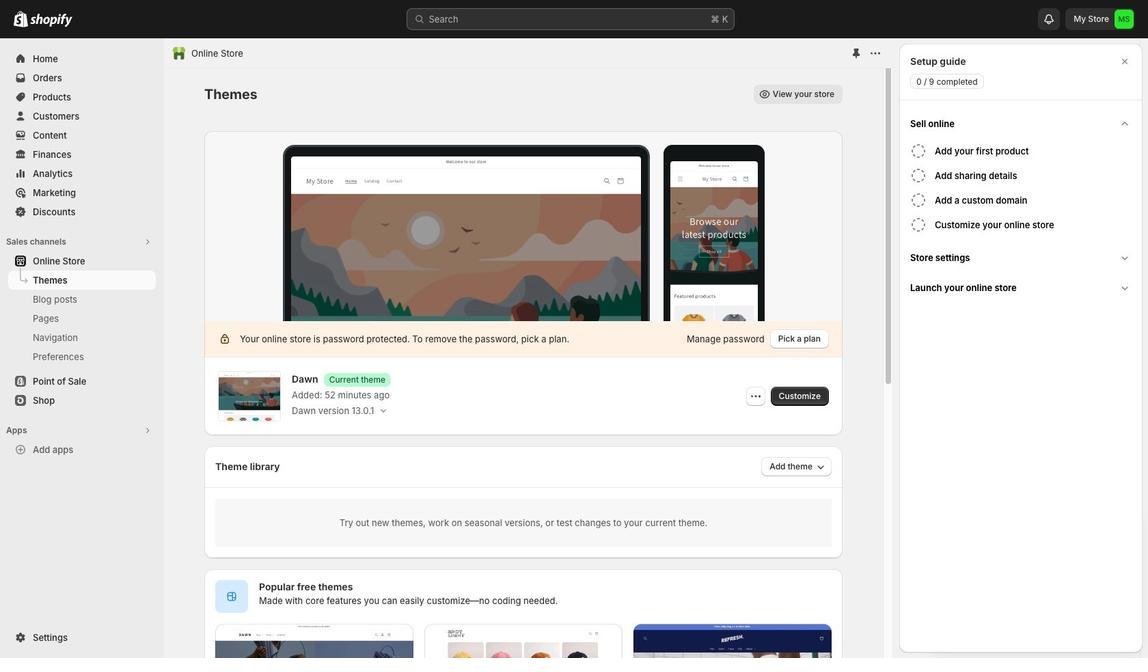 Task type: locate. For each thing, give the bounding box(es) containing it.
online store image
[[172, 46, 186, 60]]

shopify image
[[30, 14, 72, 27]]

shopify image
[[14, 11, 28, 27]]

dialog
[[900, 44, 1143, 653]]



Task type: vqa. For each thing, say whether or not it's contained in the screenshot.
My Store 'IMAGE'
yes



Task type: describe. For each thing, give the bounding box(es) containing it.
my store image
[[1115, 10, 1134, 29]]

mark add your first product as done image
[[910, 143, 927, 159]]

mark add a custom domain as done image
[[910, 192, 927, 208]]

mark customize your online store as done image
[[910, 217, 927, 233]]

mark add sharing details as done image
[[910, 167, 927, 184]]



